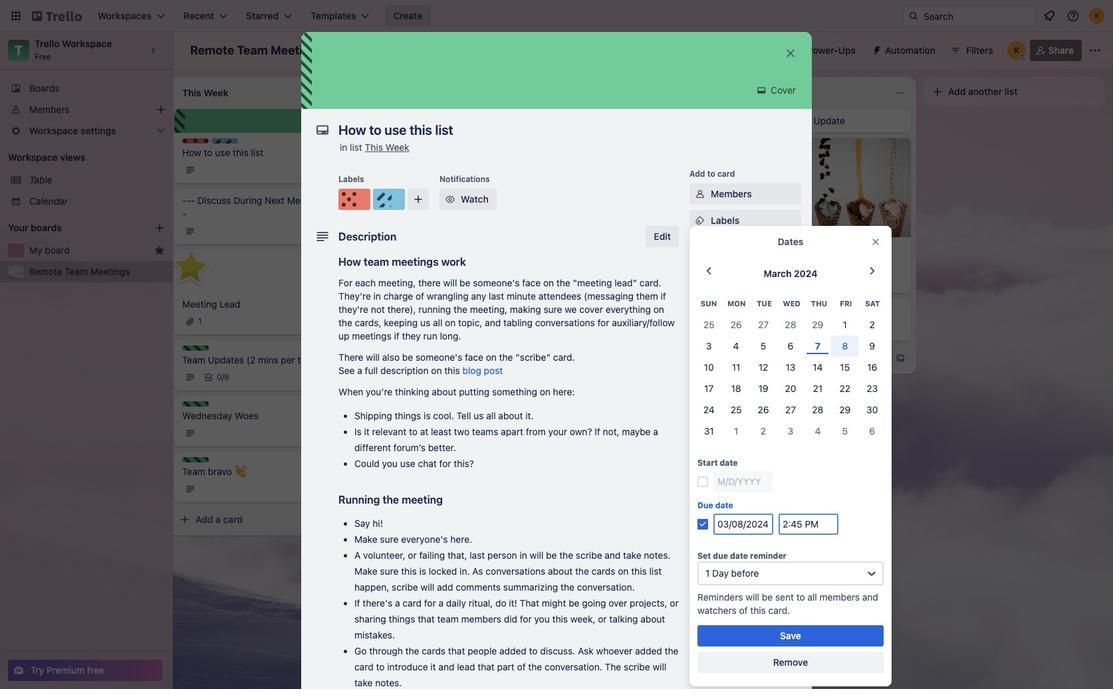 Task type: vqa. For each thing, say whether or not it's contained in the screenshot.
the leftmost the 'on'
no



Task type: describe. For each thing, give the bounding box(es) containing it.
hi!
[[373, 518, 383, 529]]

0 horizontal spatial members link
[[0, 99, 173, 120]]

fri
[[840, 299, 852, 308]]

1 vertical spatial automation
[[690, 408, 735, 418]]

make up happen,
[[354, 566, 377, 577]]

add board image
[[154, 223, 165, 233]]

0 vertical spatial 2
[[870, 319, 875, 331]]

say hi! make sure everyone's here. a volunteer, or failing that, last person in will be the scribe and take notes. make sure this is locked in. as conversations about the cards on this list happen, scribe will add comments summarizing the conversation. if there's a card for a daily ritual, do it! that might be going over projects, or sharing things that team members did for you this week, or talking about mistakes. go through the cards that people added to discuss. ask whoever added the card to introduce it and lead that part of the conversation. the scribe will take notes.
[[354, 518, 679, 689]]

launch
[[780, 115, 811, 126]]

be up summarizing
[[546, 550, 557, 561]]

everyone's
[[401, 534, 448, 545]]

1 vertical spatial meeting,
[[470, 304, 507, 315]]

add a card up 'here:'
[[573, 355, 620, 366]]

0 horizontal spatial 3 button
[[695, 336, 723, 357]]

not,
[[603, 426, 620, 438]]

try
[[31, 665, 44, 676]]

last month image
[[701, 263, 717, 279]]

sat
[[865, 299, 880, 308]]

0 vertical spatial that
[[418, 614, 435, 625]]

sent
[[775, 592, 794, 603]]

to down through
[[376, 662, 385, 673]]

each inside create a new list for each meeting and move cards over after they are discussed ------>
[[459, 139, 480, 150]]

0 horizontal spatial workspace
[[8, 152, 58, 163]]

add down discussed
[[384, 195, 402, 206]]

for left daily
[[424, 598, 436, 609]]

1 vertical spatial notes.
[[375, 678, 402, 689]]

1 vertical spatial 5
[[842, 426, 848, 437]]

will up summarizing
[[530, 550, 544, 561]]

this down volunteer,
[[401, 566, 417, 577]]

card. inside for each meeting, there will be someone's face on the "meeting lead" card. they're in charge of wrangling any last minute attendees (messaging them if they're not there), running the meeting, making sure we cover everything on the cards, keeping us all on topic, and tabling conversations for auxiliary/follow up meetings if they run long.
[[640, 277, 661, 289]]

any
[[471, 291, 486, 302]]

0 horizontal spatial use
[[215, 147, 230, 158]]

least
[[431, 426, 451, 438]]

0 vertical spatial meetings
[[392, 256, 439, 268]]

1 horizontal spatial share
[[1048, 45, 1074, 56]]

0 vertical spatial kendallparks02 (kendallparks02) image
[[1089, 8, 1105, 24]]

/
[[222, 372, 224, 382]]

on up post
[[486, 352, 497, 363]]

0 horizontal spatial 29
[[812, 319, 824, 331]]

when
[[338, 386, 363, 398]]

1 horizontal spatial 6 button
[[859, 421, 886, 442]]

0 vertical spatial 28
[[785, 319, 796, 331]]

15
[[840, 362, 850, 373]]

add button
[[711, 429, 760, 440]]

you inside shipping things is cool. tell us all about it. is it relevant to at least two teams apart from your own? if not, maybe a different forum's better. could you use chat for this?
[[382, 458, 398, 469]]

card up labels link
[[717, 169, 735, 179]]

face inside for each meeting, there will be someone's face on the "meeting lead" card. they're in charge of wrangling any last minute attendees (messaging them if they're not there), running the meeting, making sure we cover everything on the cards, keeping us all on topic, and tabling conversations for auxiliary/follow up meetings if they run long.
[[522, 277, 541, 289]]

0 vertical spatial 27 button
[[750, 315, 777, 336]]

cool.
[[433, 410, 454, 422]]

mortem
[[810, 305, 843, 316]]

add a card down discussed
[[384, 195, 431, 206]]

calendar link
[[29, 195, 165, 208]]

is inside shipping things is cool. tell us all about it. is it relevant to at least two teams apart from your own? if not, maybe a different forum's better. could you use chat for this?
[[424, 410, 431, 422]]

0 horizontal spatial in
[[340, 142, 347, 153]]

0 horizontal spatial color: sky, title: none image
[[211, 138, 238, 144]]

1 horizontal spatial dates
[[778, 236, 804, 247]]

date for start date
[[720, 458, 738, 468]]

start date
[[698, 458, 738, 468]]

2 horizontal spatial or
[[670, 598, 679, 609]]

will down projects,
[[653, 662, 666, 673]]

nordic launch update link
[[749, 114, 903, 128]]

primary element
[[0, 0, 1113, 32]]

ups inside 'button'
[[838, 45, 856, 56]]

add down 10
[[711, 374, 728, 386]]

notifications
[[440, 174, 490, 184]]

1 down "meeting lead"
[[198, 317, 202, 326]]

on up when you're thinking about putting something on here:
[[431, 365, 442, 376]]

thinking
[[395, 386, 429, 398]]

1 horizontal spatial or
[[598, 614, 607, 625]]

webinar post-mortem
[[749, 305, 843, 316]]

about up cool.
[[432, 386, 456, 398]]

members for leftmost members link
[[29, 104, 69, 115]]

3 for leftmost 3 button
[[706, 341, 712, 352]]

1 horizontal spatial scribe
[[576, 550, 602, 561]]

1 vertical spatial members link
[[690, 184, 801, 205]]

auxiliary/follow
[[612, 317, 675, 328]]

1 vertical spatial 26 button
[[750, 400, 777, 421]]

add a card up 20 in the right of the page
[[762, 353, 809, 364]]

4 for the bottommost "4" button
[[815, 426, 821, 437]]

locked
[[429, 566, 457, 577]]

for
[[338, 277, 353, 289]]

labels inside labels link
[[711, 215, 740, 226]]

make down say
[[354, 534, 377, 545]]

list inside button
[[1005, 86, 1018, 97]]

2 vertical spatial sure
[[380, 566, 399, 577]]

0 horizontal spatial 5
[[761, 341, 766, 352]]

0 vertical spatial 26 button
[[723, 315, 750, 336]]

15 button
[[831, 357, 859, 379]]

will left add
[[421, 582, 434, 593]]

blog post link
[[463, 365, 503, 376]]

a inside there will also be someone's face on the "scribe" card. see a full description on this blog post
[[357, 365, 362, 376]]

1 horizontal spatial if
[[661, 291, 666, 302]]

1 vertical spatial power-ups
[[690, 355, 733, 365]]

make inside the 'make template' link
[[711, 535, 734, 547]]

0 vertical spatial 25 button
[[695, 315, 723, 336]]

for each meeting, there will be someone's face on the "meeting lead" card. they're in charge of wrangling any last minute attendees (messaging them if they're not there), running the meeting, making sure we cover everything on the cards, keeping us all on topic, and tabling conversations for auxiliary/follow up meetings if they run long.
[[338, 277, 675, 342]]

0 horizontal spatial 5 button
[[750, 336, 777, 357]]

1 vertical spatial sure
[[380, 534, 399, 545]]

2 vertical spatial power-
[[731, 374, 762, 386]]

set
[[698, 551, 711, 561]]

meeting lead link
[[182, 298, 336, 311]]

watch button
[[440, 189, 497, 210]]

description
[[380, 365, 429, 376]]

brief discussion on artificial harmony link
[[560, 232, 714, 258]]

1 vertical spatial 3 button
[[777, 421, 804, 442]]

--- discuss during next meeting -- - link
[[182, 194, 336, 221]]

0 vertical spatial labels
[[338, 174, 364, 184]]

actions
[[690, 463, 719, 473]]

0 horizontal spatial or
[[408, 550, 417, 561]]

open information menu image
[[1067, 9, 1080, 23]]

2 vertical spatial cards
[[422, 646, 446, 657]]

sm image for watch
[[444, 193, 457, 206]]

team inside board name text box
[[237, 43, 268, 57]]

be inside reminders will be sent to all members and watchers of this card.
[[762, 592, 773, 603]]

0 horizontal spatial team
[[364, 256, 389, 268]]

how for how team meetings work
[[338, 256, 361, 268]]

cover
[[579, 304, 603, 315]]

1 horizontal spatial create from template… image
[[895, 353, 906, 364]]

1 horizontal spatial take
[[623, 550, 641, 561]]

move link
[[690, 477, 801, 499]]

will inside there will also be someone's face on the "scribe" card. see a full description on this blog post
[[366, 352, 380, 363]]

week,
[[570, 614, 595, 625]]

add down update
[[690, 169, 705, 179]]

power-ups inside 'button'
[[807, 45, 856, 56]]

did
[[504, 614, 517, 625]]

remote work campaign: the scoop
[[749, 244, 874, 268]]

webinar post-mortem link
[[749, 304, 903, 317]]

1 vertical spatial meeting
[[402, 494, 443, 506]]

remote inside board name text box
[[190, 43, 234, 57]]

will inside for each meeting, there will be someone's face on the "meeting lead" card. they're in charge of wrangling any last minute attendees (messaging them if they're not there), running the meeting, making sure we cover everything on the cards, keeping us all on topic, and tabling conversations for auxiliary/follow up meetings if they run long.
[[443, 277, 457, 289]]

sm image for move
[[694, 481, 707, 495]]

trello
[[35, 38, 60, 49]]

1 left 2024
[[783, 275, 787, 285]]

remove button
[[698, 653, 884, 674]]

about up the might
[[548, 566, 573, 577]]

relevant
[[372, 426, 406, 438]]

campaign:
[[809, 244, 855, 255]]

team bravo 👏
[[182, 466, 246, 477]]

full
[[365, 365, 378, 376]]

6 for the right 6 button
[[869, 426, 875, 437]]

7
[[815, 341, 821, 352]]

on right at
[[653, 304, 664, 315]]

wednesday woes link
[[182, 410, 336, 423]]

1 vertical spatial cards
[[592, 566, 615, 577]]

topic,
[[458, 317, 482, 328]]

1 vertical spatial color: sky, title: none image
[[373, 189, 405, 210]]

1 vertical spatial meeting
[[182, 299, 217, 310]]

1 vertical spatial 29
[[839, 404, 851, 416]]

sm image for labels
[[694, 214, 707, 227]]

0 vertical spatial meeting,
[[378, 277, 416, 289]]

strategic
[[560, 294, 599, 305]]

card down discussed
[[412, 195, 431, 206]]

1 vertical spatial conversation.
[[545, 662, 602, 673]]

1 vertical spatial take
[[354, 678, 373, 689]]

0 horizontal spatial power-
[[690, 355, 717, 365]]

last inside say hi! make sure everyone's here. a volunteer, or failing that, last person in will be the scribe and take notes. make sure this is locked in. as conversations about the cards on this list happen, scribe will add comments summarizing the conversation. if there's a card for a daily ritual, do it! that might be going over projects, or sharing things that team members did for you this week, or talking about mistakes. go through the cards that people added to discuss. ask whoever added the card to introduce it and lead that part of the conversation. the scribe will take notes.
[[470, 550, 485, 561]]

create for create
[[393, 10, 423, 21]]

automation button
[[866, 40, 944, 61]]

meeting inside create a new list for each meeting and move cards over after they are discussed ------>
[[483, 139, 517, 150]]

be up week,
[[569, 598, 580, 609]]

someone's inside for each meeting, there will be someone's face on the "meeting lead" card. they're in charge of wrangling any last minute attendees (messaging them if they're not there), running the meeting, making sure we cover everything on the cards, keeping us all on topic, and tabling conversations for auxiliary/follow up meetings if they run long.
[[473, 277, 520, 289]]

a down discussed
[[404, 195, 409, 206]]

1 horizontal spatial ups
[[762, 374, 779, 386]]

sm image inside cover link
[[755, 84, 768, 97]]

1 vertical spatial 25
[[731, 404, 742, 416]]

a down bravo
[[215, 514, 221, 525]]

for right did
[[520, 614, 532, 625]]

wednesday
[[182, 410, 232, 422]]

things inside say hi! make sure everyone's here. a volunteer, or failing that, last person in will be the scribe and take notes. make sure this is locked in. as conversations about the cards on this list happen, scribe will add comments summarizing the conversation. if there's a card for a daily ritual, do it! that might be going over projects, or sharing things that team members did for you this week, or talking about mistakes. go through the cards that people added to discuss. ask whoever added the card to introduce it and lead that part of the conversation. the scribe will take notes.
[[389, 614, 415, 625]]

a right "12"
[[782, 353, 787, 364]]

sm image for archive
[[694, 567, 707, 580]]

1 vertical spatial if
[[394, 330, 399, 342]]

2 vertical spatial date
[[730, 551, 748, 561]]

meetings inside board name text box
[[271, 43, 324, 57]]

2 horizontal spatial that
[[478, 662, 495, 673]]

face inside there will also be someone's face on the "scribe" card. see a full description on this blog post
[[465, 352, 483, 363]]

card down auxiliary/follow
[[601, 355, 620, 366]]

sure inside for each meeting, there will be someone's face on the "meeting lead" card. they're in charge of wrangling any last minute attendees (messaging them if they're not there), running the meeting, making sure we cover everything on the cards, keeping us all on topic, and tabling conversations for auxiliary/follow up meetings if they run long.
[[544, 304, 562, 315]]

team inside say hi! make sure everyone's here. a volunteer, or failing that, last person in will be the scribe and take notes. make sure this is locked in. as conversations about the cards on this list happen, scribe will add comments summarizing the conversation. if there's a card for a daily ritual, do it! that might be going over projects, or sharing things that team members did for you this week, or talking about mistakes. go through the cards that people added to discuss. ask whoever added the card to introduce it and lead that part of the conversation. the scribe will take notes.
[[437, 614, 459, 625]]

0 vertical spatial 4 button
[[723, 336, 750, 357]]

running
[[338, 494, 380, 506]]

comments
[[456, 582, 501, 593]]

1 for 1 day before
[[706, 568, 710, 579]]

members for bottom members link
[[711, 188, 752, 199]]

0 vertical spatial notes.
[[644, 550, 671, 561]]

to inside reminders will be sent to all members and watchers of this card.
[[796, 592, 805, 603]]

sm image for copy
[[694, 508, 707, 521]]

1 horizontal spatial 26
[[758, 404, 769, 416]]

about down projects,
[[640, 614, 665, 625]]

9 button
[[859, 336, 886, 357]]

could
[[354, 458, 380, 469]]

try premium free button
[[8, 660, 162, 682]]

Board name text field
[[184, 40, 330, 61]]

1 vertical spatial 28 button
[[804, 400, 831, 421]]

due
[[713, 551, 728, 561]]

0 vertical spatial conversation.
[[577, 582, 635, 593]]

members inside say hi! make sure everyone's here. a volunteer, or failing that, last person in will be the scribe and take notes. make sure this is locked in. as conversations about the cards on this list happen, scribe will add comments summarizing the conversation. if there's a card for a daily ritual, do it! that might be going over projects, or sharing things that team members did for you this week, or talking about mistakes. go through the cards that people added to discuss. ask whoever added the card to introduce it and lead that part of the conversation. the scribe will take notes.
[[461, 614, 501, 625]]

power-ups button
[[781, 40, 864, 61]]

reminders
[[698, 592, 743, 603]]

are
[[507, 152, 520, 164]]

0 horizontal spatial share
[[711, 594, 736, 606]]

the inside remote work campaign: the scoop
[[857, 244, 874, 255]]

6 for 6 button to the left
[[788, 341, 794, 352]]

the inside there will also be someone's face on the "scribe" card. see a full description on this blog post
[[499, 352, 513, 363]]

create for create a new list for each meeting and move cards over after they are discussed ------>
[[371, 139, 400, 150]]

1 vertical spatial meetings
[[90, 266, 130, 277]]

and inside reminders will be sent to all members and watchers of this card.
[[862, 592, 878, 603]]

on up long.
[[445, 317, 456, 328]]

if inside say hi! make sure everyone's here. a volunteer, or failing that, last person in will be the scribe and take notes. make sure this is locked in. as conversations about the cards on this list happen, scribe will add comments summarizing the conversation. if there's a card for a daily ritual, do it! that might be going over projects, or sharing things that team members did for you this week, or talking about mistakes. go through the cards that people added to discuss. ask whoever added the card to introduce it and lead that part of the conversation. the scribe will take notes.
[[354, 598, 360, 609]]

to left discuss.
[[529, 646, 538, 657]]

week
[[385, 142, 409, 153]]

on inside brief discussion on artificial harmony
[[632, 232, 642, 244]]

21 button
[[804, 379, 831, 400]]

0 horizontal spatial 1 button
[[723, 421, 750, 442]]

date for due date
[[715, 501, 733, 511]]

update
[[681, 115, 711, 126]]

and inside create a new list for each meeting and move cards over after they are discussed ------>
[[371, 152, 387, 164]]

attendees
[[538, 291, 581, 302]]

remote for remote team meetings link
[[29, 266, 62, 277]]

how team meetings work
[[338, 256, 466, 268]]

it inside shipping things is cool. tell us all about it. is it relevant to at least two teams apart from your own? if not, maybe a different forum's better. could you use chat for this?
[[364, 426, 370, 438]]

free
[[87, 665, 104, 676]]

0 vertical spatial 29 button
[[804, 315, 831, 336]]

there),
[[387, 304, 416, 315]]

add to card
[[690, 169, 735, 179]]

see
[[338, 365, 355, 376]]

0 horizontal spatial 25
[[703, 319, 715, 331]]

move
[[711, 482, 734, 493]]

this inside there will also be someone's face on the "scribe" card. see a full description on this blog post
[[444, 365, 460, 376]]

description
[[338, 231, 397, 243]]

#embraceremote campaign update
[[560, 115, 711, 126]]

dates button
[[690, 263, 801, 285]]

to down update
[[707, 169, 715, 179]]

add inside button
[[948, 86, 966, 97]]

will inside reminders will be sent to all members and watchers of this card.
[[746, 592, 759, 603]]

edit button
[[646, 226, 679, 247]]

1 vertical spatial ups
[[717, 355, 733, 365]]

running the meeting
[[338, 494, 443, 506]]

starred icon image
[[154, 245, 165, 256]]

add another list
[[948, 86, 1018, 97]]

1 horizontal spatial that
[[448, 646, 465, 657]]

card down 👏
[[223, 514, 243, 525]]

0 horizontal spatial create from template… image
[[706, 355, 717, 366]]

sm image for members
[[694, 188, 707, 201]]

day
[[712, 568, 729, 579]]

make template
[[711, 535, 776, 547]]

meetings inside for each meeting, there will be someone's face on the "meeting lead" card. they're in charge of wrangling any last minute attendees (messaging them if they're not there), running the meeting, making sure we cover everything on the cards, keeping us all on topic, and tabling conversations for auxiliary/follow up meetings if they run long.
[[352, 330, 391, 342]]

list up the during
[[251, 147, 263, 158]]

members inside reminders will be sent to all members and watchers of this card.
[[820, 592, 860, 603]]

list inside say hi! make sure everyone's here. a volunteer, or failing that, last person in will be the scribe and take notes. make sure this is locked in. as conversations about the cards on this list happen, scribe will add comments summarizing the conversation. if there's a card for a daily ritual, do it! that might be going over projects, or sharing things that team members did for you this week, or talking about mistakes. go through the cards that people added to discuss. ask whoever added the card to introduce it and lead that part of the conversation. the scribe will take notes.
[[649, 566, 662, 577]]

also
[[382, 352, 400, 363]]

1 for the left 1 button
[[734, 426, 738, 437]]

1 horizontal spatial 2 button
[[859, 315, 886, 336]]

all inside shipping things is cool. tell us all about it. is it relevant to at least two teams apart from your own? if not, maybe a different forum's better. could you use chat for this?
[[486, 410, 496, 422]]

say
[[354, 518, 370, 529]]

2 m/d/yyyy text field from the top
[[713, 514, 773, 535]]

meeting inside --- discuss during next meeting -- -
[[287, 195, 322, 206]]

remote team meetings inside board name text box
[[190, 43, 324, 57]]

daily
[[446, 598, 466, 609]]

wednesday woes
[[182, 410, 259, 422]]

1 for right 1 button
[[843, 319, 847, 331]]

lead
[[457, 662, 475, 673]]

19
[[758, 383, 768, 395]]

color: green, title: "recurring item" element for wednesday woes
[[182, 402, 209, 407]]

brief discussion on artificial harmony
[[560, 232, 680, 257]]

failing
[[419, 550, 445, 561]]

cards inside create a new list for each meeting and move cards over after they are discussed ------>
[[415, 152, 439, 164]]

a inside shipping things is cool. tell us all about it. is it relevant to at least two teams apart from your own? if not, maybe a different forum's better. could you use chat for this?
[[653, 426, 658, 438]]



Task type: locate. For each thing, give the bounding box(es) containing it.
workspace navigation collapse icon image
[[145, 41, 164, 60]]

1 horizontal spatial labels
[[711, 215, 740, 226]]

meeting up are
[[483, 139, 517, 150]]

a left daily
[[439, 598, 444, 609]]

list left this
[[350, 142, 362, 153]]

chat
[[418, 458, 437, 469]]

for inside create a new list for each meeting and move cards over after they are discussed ------>
[[445, 139, 457, 150]]

and inside for each meeting, there will be someone's face on the "meeting lead" card. they're in charge of wrangling any last minute attendees (messaging them if they're not there), running the meeting, making sure we cover everything on the cards, keeping us all on topic, and tabling conversations for auxiliary/follow up meetings if they run long.
[[485, 317, 501, 328]]

1 horizontal spatial power-ups
[[807, 45, 856, 56]]

0 vertical spatial face
[[522, 277, 541, 289]]

use down forum's
[[400, 458, 415, 469]]

create from template… image
[[895, 353, 906, 364], [706, 355, 717, 366]]

1 day before
[[706, 568, 759, 579]]

0 vertical spatial if
[[661, 291, 666, 302]]

create inside create button
[[393, 10, 423, 21]]

to down color: red, title: none icon
[[204, 147, 212, 158]]

22 button
[[831, 379, 859, 400]]

0 horizontal spatial someone's
[[416, 352, 462, 363]]

1 vertical spatial all
[[486, 410, 496, 422]]

3 button down 20 button
[[777, 421, 804, 442]]

in left this
[[340, 142, 347, 153]]

conversations inside say hi! make sure everyone's here. a volunteer, or failing that, last person in will be the scribe and take notes. make sure this is locked in. as conversations about the cards on this list happen, scribe will add comments summarizing the conversation. if there's a card for a daily ritual, do it! that might be going over projects, or sharing things that team members did for you this week, or talking about mistakes. go through the cards that people added to discuss. ask whoever added the card to introduce it and lead that part of the conversation. the scribe will take notes.
[[486, 566, 545, 577]]

bootcamp
[[560, 307, 604, 318]]

0 vertical spatial color: green, title: "recurring item" element
[[182, 346, 209, 351]]

ups down "12"
[[762, 374, 779, 386]]

be inside for each meeting, there will be someone's face on the "meeting lead" card. they're in charge of wrangling any last minute attendees (messaging them if they're not there), running the meeting, making sure we cover everything on the cards, keeping us all on topic, and tabling conversations for auxiliary/follow up meetings if they run long.
[[460, 277, 470, 289]]

1 vertical spatial 25 button
[[723, 400, 750, 421]]

0
[[217, 372, 222, 382]]

2 vertical spatial remote
[[29, 266, 62, 277]]

march 2024
[[764, 268, 818, 279]]

card left 14
[[790, 353, 809, 364]]

the inside say hi! make sure everyone's here. a volunteer, or failing that, last person in will be the scribe and take notes. make sure this is locked in. as conversations about the cards on this list happen, scribe will add comments summarizing the conversation. if there's a card for a daily ritual, do it! that might be going over projects, or sharing things that team members did for you this week, or talking about mistakes. go through the cards that people added to discuss. ask whoever added the card to introduce it and lead that part of the conversation. the scribe will take notes.
[[605, 662, 621, 673]]

0 horizontal spatial labels
[[338, 174, 364, 184]]

free
[[35, 52, 51, 62]]

notes. down introduce
[[375, 678, 402, 689]]

1 horizontal spatial you
[[534, 614, 550, 625]]

1 vertical spatial 5 button
[[831, 421, 859, 442]]

added up part
[[499, 646, 526, 657]]

on left 'here:'
[[540, 386, 550, 398]]

this up the during
[[233, 147, 248, 158]]

1 horizontal spatial 1 button
[[831, 315, 859, 336]]

add up 'here:'
[[573, 355, 591, 366]]

card right there's
[[403, 598, 422, 609]]

color: green, title: "recurring item" element for team bravo 👏
[[182, 457, 209, 463]]

1 vertical spatial kendallparks02 (kendallparks02) image
[[1007, 41, 1026, 60]]

minute
[[507, 291, 536, 302]]

conversations
[[535, 317, 595, 328], [486, 566, 545, 577]]

0 vertical spatial team
[[364, 256, 389, 268]]

sm image
[[755, 84, 768, 97], [694, 214, 707, 227], [694, 481, 707, 495], [694, 508, 707, 521]]

they inside for each meeting, there will be someone's face on the "meeting lead" card. they're in charge of wrangling any last minute attendees (messaging them if they're not there), running the meeting, making sure we cover everything on the cards, keeping us all on topic, and tabling conversations for auxiliary/follow up meetings if they run long.
[[402, 330, 421, 342]]

add inside button
[[711, 429, 728, 440]]

how down color: red, title: none icon
[[182, 147, 201, 158]]

use up the discuss
[[215, 147, 230, 158]]

someone's up the any
[[473, 277, 520, 289]]

0 horizontal spatial of
[[416, 291, 424, 302]]

26 button down 19
[[750, 400, 777, 421]]

here:
[[553, 386, 575, 398]]

share button down 'archive' link
[[690, 590, 801, 611]]

0 vertical spatial members link
[[0, 99, 173, 120]]

use inside shipping things is cool. tell us all about it. is it relevant to at least two teams apart from your own? if not, maybe a different forum's better. could you use chat for this?
[[400, 458, 415, 469]]

2 vertical spatial that
[[478, 662, 495, 673]]

1 button up 8
[[831, 315, 859, 336]]

next month image
[[865, 263, 881, 279]]

2 added from the left
[[635, 646, 662, 657]]

1 horizontal spatial meetings
[[392, 256, 439, 268]]

attachment button
[[690, 290, 801, 311]]

over inside create a new list for each meeting and move cards over after they are discussed ------>
[[442, 152, 460, 164]]

things
[[395, 410, 421, 422], [389, 614, 415, 625]]

things inside shipping things is cool. tell us all about it. is it relevant to at least two teams apart from your own? if not, maybe a different forum's better. could you use chat for this?
[[395, 410, 421, 422]]

1 vertical spatial conversations
[[486, 566, 545, 577]]

all inside reminders will be sent to all members and watchers of this card.
[[808, 592, 817, 603]]

4 for top "4" button
[[733, 341, 739, 352]]

of inside say hi! make sure everyone's here. a volunteer, or failing that, last person in will be the scribe and take notes. make sure this is locked in. as conversations about the cards on this list happen, scribe will add comments summarizing the conversation. if there's a card for a daily ritual, do it! that might be going over projects, or sharing things that team members did for you this week, or talking about mistakes. go through the cards that people added to discuss. ask whoever added the card to introduce it and lead that part of the conversation. the scribe will take notes.
[[517, 662, 526, 673]]

remote team meetings link
[[29, 265, 165, 279]]

0 vertical spatial 28 button
[[777, 315, 804, 336]]

make
[[354, 534, 377, 545], [711, 535, 734, 547], [354, 566, 377, 577]]

a inside create a new list for each meeting and move cards over after they are discussed ------>
[[402, 139, 407, 150]]

1 vertical spatial members
[[711, 188, 752, 199]]

17
[[704, 383, 714, 395]]

color: sky, title: none image
[[211, 138, 238, 144], [373, 189, 405, 210]]

meetings up there
[[392, 256, 439, 268]]

this up projects,
[[631, 566, 647, 577]]

card. inside reminders will be sent to all members and watchers of this card.
[[768, 605, 790, 617]]

automation inside 'button'
[[885, 45, 936, 56]]

sm image right the edit button
[[694, 214, 707, 227]]

0 horizontal spatial remote team meetings
[[29, 266, 130, 277]]

each up after
[[459, 139, 480, 150]]

of
[[416, 291, 424, 302], [739, 605, 748, 617], [517, 662, 526, 673]]

during
[[234, 195, 262, 206]]

tabling
[[503, 317, 533, 328]]

if left "not,"
[[595, 426, 600, 438]]

0 vertical spatial remote team meetings
[[190, 43, 324, 57]]

1 horizontal spatial color: sky, title: none image
[[373, 189, 405, 210]]

1 vertical spatial workspace
[[8, 152, 58, 163]]

you inside say hi! make sure everyone's here. a volunteer, or failing that, last person in will be the scribe and take notes. make sure this is locked in. as conversations about the cards on this list happen, scribe will add comments summarizing the conversation. if there's a card for a daily ritual, do it! that might be going over projects, or sharing things that team members did for you this week, or talking about mistakes. go through the cards that people added to discuss. ask whoever added the card to introduce it and lead that part of the conversation. the scribe will take notes.
[[534, 614, 550, 625]]

will down 'archive' link
[[746, 592, 759, 603]]

labels down the 'add to card'
[[711, 215, 740, 226]]

1 vertical spatial 28
[[812, 404, 824, 416]]

sm image left copy
[[694, 508, 707, 521]]

cover
[[768, 84, 796, 96]]

2 button down the 19 button
[[750, 421, 777, 442]]

None text field
[[332, 118, 771, 142]]

team down daily
[[437, 614, 459, 625]]

kendallparks02 (kendallparks02) image
[[1089, 8, 1105, 24], [1007, 41, 1026, 60]]

2 button up 9
[[859, 315, 886, 336]]

1 horizontal spatial 25
[[731, 404, 742, 416]]

sm image inside members link
[[694, 188, 707, 201]]

on inside say hi! make sure everyone's here. a volunteer, or failing that, last person in will be the scribe and take notes. make sure this is locked in. as conversations about the cards on this list happen, scribe will add comments summarizing the conversation. if there's a card for a daily ritual, do it! that might be going over projects, or sharing things that team members did for you this week, or talking about mistakes. go through the cards that people added to discuss. ask whoever added the card to introduce it and lead that part of the conversation. the scribe will take notes.
[[618, 566, 629, 577]]

take up projects,
[[623, 550, 641, 561]]

you right could
[[382, 458, 398, 469]]

0 vertical spatial 27
[[758, 319, 769, 331]]

color: green, title: "recurring item" element for team updates (2 mins per team)
[[182, 346, 209, 351]]

cards up going
[[592, 566, 615, 577]]

list inside create a new list for each meeting and move cards over after they are discussed ------>
[[430, 139, 442, 150]]

sm image down the 'add to card'
[[694, 188, 707, 201]]

remote up scoop
[[749, 244, 782, 255]]

sm image down set
[[694, 567, 707, 580]]

to inside the how to use this list link
[[204, 147, 212, 158]]

sm image inside 'move' link
[[694, 481, 707, 495]]

remote inside remote team meetings link
[[29, 266, 62, 277]]

30
[[867, 404, 878, 416]]

or down going
[[598, 614, 607, 625]]

1 vertical spatial 6
[[224, 372, 229, 382]]

us inside shipping things is cool. tell us all about it. is it relevant to at least two teams apart from your own? if not, maybe a different forum's better. could you use chat for this?
[[474, 410, 484, 422]]

2 vertical spatial scribe
[[624, 662, 650, 673]]

(messaging
[[584, 291, 634, 302]]

1 vertical spatial 2
[[761, 426, 766, 437]]

add down team bravo 👏
[[195, 514, 213, 525]]

0 vertical spatial power-
[[807, 45, 838, 56]]

how for how to use this list
[[182, 147, 201, 158]]

2 color: green, title: "recurring item" element from the top
[[182, 402, 209, 407]]

how up for
[[338, 256, 361, 268]]

0 horizontal spatial members
[[29, 104, 69, 115]]

is inside say hi! make sure everyone's here. a volunteer, or failing that, last person in will be the scribe and take notes. make sure this is locked in. as conversations about the cards on this list happen, scribe will add comments summarizing the conversation. if there's a card for a daily ritual, do it! that might be going over projects, or sharing things that team members did for you this week, or talking about mistakes. go through the cards that people added to discuss. ask whoever added the card to introduce it and lead that part of the conversation. the scribe will take notes.
[[419, 566, 426, 577]]

or
[[408, 550, 417, 561], [670, 598, 679, 609], [598, 614, 607, 625]]

1 up 8
[[843, 319, 847, 331]]

color: red, title: none image
[[338, 189, 370, 210]]

0 horizontal spatial meeting,
[[378, 277, 416, 289]]

add power-ups link
[[690, 370, 801, 391]]

1 vertical spatial someone's
[[416, 352, 462, 363]]

your boards with 2 items element
[[8, 220, 134, 236]]

volunteer,
[[363, 550, 405, 561]]

14 button
[[804, 357, 831, 379]]

add left the another
[[948, 86, 966, 97]]

1 horizontal spatial if
[[595, 426, 600, 438]]

start
[[698, 458, 718, 468]]

M/D/YYYY text field
[[713, 472, 773, 493], [713, 514, 773, 535]]

1 vertical spatial card.
[[553, 352, 575, 363]]

nordic launch update
[[749, 115, 845, 126]]

webinar
[[749, 305, 784, 316]]

0 vertical spatial members
[[820, 592, 860, 603]]

we
[[565, 304, 577, 315]]

1 horizontal spatial 28
[[812, 404, 824, 416]]

add another list button
[[924, 77, 1105, 106]]

brief
[[560, 232, 580, 244]]

0 vertical spatial 4
[[733, 341, 739, 352]]

0 vertical spatial 5
[[761, 341, 766, 352]]

date
[[720, 458, 738, 468], [715, 501, 733, 511], [730, 551, 748, 561]]

template
[[737, 535, 776, 547]]

copy link
[[690, 504, 801, 525]]

27 button
[[750, 315, 777, 336], [777, 400, 804, 421]]

for down the cover
[[597, 317, 609, 328]]

1 vertical spatial it
[[430, 662, 436, 673]]

edit
[[654, 231, 671, 242]]

in inside for each meeting, there will be someone's face on the "meeting lead" card. they're in charge of wrangling any last minute attendees (messaging them if they're not there), running the meeting, making sure we cover everything on the cards, keeping us all on topic, and tabling conversations for auxiliary/follow up meetings if they run long.
[[373, 291, 381, 302]]

0 horizontal spatial card.
[[553, 352, 575, 363]]

1 vertical spatial dates
[[711, 268, 736, 279]]

calendar
[[29, 195, 68, 207]]

meetings down cards, at the top
[[352, 330, 391, 342]]

1 vertical spatial 27 button
[[777, 400, 804, 421]]

over inside say hi! make sure everyone's here. a volunteer, or failing that, last person in will be the scribe and take notes. make sure this is locked in. as conversations about the cards on this list happen, scribe will add comments summarizing the conversation. if there's a card for a daily ritual, do it! that might be going over projects, or sharing things that team members did for you this week, or talking about mistakes. go through the cards that people added to discuss. ask whoever added the card to introduce it and lead that part of the conversation. the scribe will take notes.
[[609, 598, 627, 609]]

1 vertical spatial if
[[354, 598, 360, 609]]

a
[[402, 139, 407, 150], [404, 195, 409, 206], [782, 353, 787, 364], [593, 355, 598, 366], [357, 365, 362, 376], [653, 426, 658, 438], [215, 514, 221, 525], [395, 598, 400, 609], [439, 598, 444, 609]]

1 right 31
[[734, 426, 738, 437]]

remote inside remote work campaign: the scoop
[[749, 244, 782, 255]]

all inside for each meeting, there will be someone's face on the "meeting lead" card. they're in charge of wrangling any last minute attendees (messaging them if they're not there), running the meeting, making sure we cover everything on the cards, keeping us all on topic, and tabling conversations for auxiliary/follow up meetings if they run long.
[[433, 317, 442, 328]]

sm image inside 'archive' link
[[694, 567, 707, 580]]

17 button
[[695, 379, 723, 400]]

0 horizontal spatial dates
[[711, 268, 736, 279]]

sm image up nordic
[[755, 84, 768, 97]]

be inside there will also be someone's face on the "scribe" card. see a full description on this blog post
[[402, 352, 413, 363]]

0 vertical spatial meeting
[[287, 195, 322, 206]]

0 horizontal spatial notes.
[[375, 678, 402, 689]]

card. up them
[[640, 277, 661, 289]]

for inside for each meeting, there will be someone's face on the "meeting lead" card. they're in charge of wrangling any last minute attendees (messaging them if they're not there), running the meeting, making sure we cover everything on the cards, keeping us all on topic, and tabling conversations for auxiliary/follow up meetings if they run long.
[[597, 317, 609, 328]]

0 vertical spatial card.
[[640, 277, 661, 289]]

is down the failing
[[419, 566, 426, 577]]

discuss.
[[540, 646, 575, 657]]

last up as
[[470, 550, 485, 561]]

dates inside button
[[711, 268, 736, 279]]

16
[[867, 362, 877, 373]]

0 horizontal spatial 2 button
[[750, 421, 777, 442]]

close popover image
[[870, 237, 881, 247]]

us right tell
[[474, 410, 484, 422]]

there's
[[363, 598, 392, 609]]

about
[[432, 386, 456, 398], [498, 410, 523, 422], [548, 566, 573, 577], [640, 614, 665, 625]]

0 horizontal spatial share button
[[690, 590, 801, 611]]

search image
[[908, 11, 919, 21]]

0 horizontal spatial they
[[402, 330, 421, 342]]

color: green, title: "recurring item" element up updates
[[182, 346, 209, 351]]

2 horizontal spatial ups
[[838, 45, 856, 56]]

board
[[45, 245, 70, 256]]

of inside for each meeting, there will be someone's face on the "meeting lead" card. they're in charge of wrangling any last minute attendees (messaging them if they're not there), running the meeting, making sure we cover everything on the cards, keeping us all on topic, and tabling conversations for auxiliary/follow up meetings if they run long.
[[416, 291, 424, 302]]

members link down boards
[[0, 99, 173, 120]]

in inside say hi! make sure everyone's here. a volunteer, or failing that, last person in will be the scribe and take notes. make sure this is locked in. as conversations about the cards on this list happen, scribe will add comments summarizing the conversation. if there's a card for a daily ritual, do it! that might be going over projects, or sharing things that team members did for you this week, or talking about mistakes. go through the cards that people added to discuss. ask whoever added the card to introduce it and lead that part of the conversation. the scribe will take notes.
[[520, 550, 527, 561]]

sm image
[[694, 188, 707, 201], [444, 193, 457, 206], [694, 567, 707, 580]]

3 for the bottommost 3 button
[[788, 426, 793, 437]]

1 vertical spatial 26
[[758, 404, 769, 416]]

if down keeping
[[394, 330, 399, 342]]

0 vertical spatial power-ups
[[807, 45, 856, 56]]

workspace right trello
[[62, 38, 112, 49]]

of down there
[[416, 291, 424, 302]]

this down 'archive' link
[[750, 605, 766, 617]]

workspace inside the trello workspace free
[[62, 38, 112, 49]]

2 vertical spatial card.
[[768, 605, 790, 617]]

3 button up 10
[[695, 336, 723, 357]]

meeting
[[483, 139, 517, 150], [402, 494, 443, 506]]

4 down 21 button
[[815, 426, 821, 437]]

a right there's
[[395, 598, 400, 609]]

remote for remote work campaign: the scoop link on the right of the page
[[749, 244, 782, 255]]

post-
[[787, 305, 810, 316]]

0 vertical spatial 6 button
[[777, 336, 804, 357]]

1 added from the left
[[499, 646, 526, 657]]

if inside shipping things is cool. tell us all about it. is it relevant to at least two teams apart from your own? if not, maybe a different forum's better. could you use chat for this?
[[595, 426, 600, 438]]

0 vertical spatial sure
[[544, 304, 562, 315]]

2 vertical spatial in
[[520, 550, 527, 561]]

27 for topmost 27 button
[[758, 319, 769, 331]]

sure down attendees
[[544, 304, 562, 315]]

cover link
[[751, 80, 804, 101]]

13 button
[[777, 357, 804, 379]]

to inside shipping things is cool. tell us all about it. is it relevant to at least two teams apart from your own? if not, maybe a different forum's better. could you use chat for this?
[[409, 426, 418, 438]]

3 color: green, title: "recurring item" element from the top
[[182, 457, 209, 463]]

over up >
[[442, 152, 460, 164]]

0 vertical spatial us
[[420, 317, 430, 328]]

1 color: green, title: "recurring item" element from the top
[[182, 346, 209, 351]]

1 vertical spatial 29 button
[[831, 400, 859, 421]]

each up they're
[[355, 277, 376, 289]]

16 button
[[859, 357, 886, 379]]

0 vertical spatial 26
[[731, 319, 742, 331]]

0 horizontal spatial if
[[394, 330, 399, 342]]

2 vertical spatial ups
[[762, 374, 779, 386]]

5 down 22 button
[[842, 426, 848, 437]]

8 button
[[831, 336, 859, 357]]

card down go
[[354, 662, 373, 673]]

add left 13
[[762, 353, 780, 364]]

there
[[418, 277, 441, 289]]

it inside say hi! make sure everyone's here. a volunteer, or failing that, last person in will be the scribe and take notes. make sure this is locked in. as conversations about the cards on this list happen, scribe will add comments summarizing the conversation. if there's a card for a daily ritual, do it! that might be going over projects, or sharing things that team members did for you this week, or talking about mistakes. go through the cards that people added to discuss. ask whoever added the card to introduce it and lead that part of the conversation. the scribe will take notes.
[[430, 662, 436, 673]]

watch
[[461, 193, 489, 205]]

someone's inside there will also be someone's face on the "scribe" card. see a full description on this blog post
[[416, 352, 462, 363]]

color: red, title: none image
[[182, 138, 209, 144]]

1 horizontal spatial someone's
[[473, 277, 520, 289]]

us inside for each meeting, there will be someone's face on the "meeting lead" card. they're in charge of wrangling any last minute attendees (messaging them if they're not there), running the meeting, making sure we cover everything on the cards, keeping us all on topic, and tabling conversations for auxiliary/follow up meetings if they run long.
[[420, 317, 430, 328]]

last inside for each meeting, there will be someone's face on the "meeting lead" card. they're in charge of wrangling any last minute attendees (messaging them if they're not there), running the meeting, making sure we cover everything on the cards, keeping us all on topic, and tabling conversations for auxiliary/follow up meetings if they run long.
[[489, 291, 504, 302]]

2 vertical spatial 6
[[869, 426, 875, 437]]

0 horizontal spatial the
[[605, 662, 621, 673]]

1 horizontal spatial 4
[[815, 426, 821, 437]]

making
[[510, 304, 541, 315]]

sm image inside watch button
[[444, 193, 457, 206]]

1 vertical spatial scribe
[[392, 582, 418, 593]]

running
[[418, 304, 451, 315]]

0 vertical spatial 25
[[703, 319, 715, 331]]

1 horizontal spatial 4 button
[[804, 421, 831, 442]]

add a card down bravo
[[195, 514, 243, 525]]

4
[[733, 341, 739, 352], [815, 426, 821, 437]]

card. right '"scribe"'
[[553, 352, 575, 363]]

date down the move
[[715, 501, 733, 511]]

remove
[[773, 657, 808, 668]]

of inside reminders will be sent to all members and watchers of this card.
[[739, 605, 748, 617]]

woes
[[235, 410, 259, 422]]

2 vertical spatial or
[[598, 614, 607, 625]]

ups
[[838, 45, 856, 56], [717, 355, 733, 365], [762, 374, 779, 386]]

"meeting
[[573, 277, 612, 289]]

0 horizontal spatial remote
[[29, 266, 62, 277]]

take
[[623, 550, 641, 561], [354, 678, 373, 689]]

list up projects,
[[649, 566, 662, 577]]

0 vertical spatial create
[[393, 10, 423, 21]]

26 down "mon"
[[731, 319, 742, 331]]

on up attendees
[[543, 277, 554, 289]]

conversations inside for each meeting, there will be someone's face on the "meeting lead" card. they're in charge of wrangling any last minute attendees (messaging them if they're not there), running the meeting, making sure we cover everything on the cards, keeping us all on topic, and tabling conversations for auxiliary/follow up meetings if they run long.
[[535, 317, 595, 328]]

sm image inside labels link
[[694, 214, 707, 227]]

talking
[[609, 614, 638, 625]]

labels up color: red, title: none image
[[338, 174, 364, 184]]

22
[[840, 383, 851, 395]]

table link
[[29, 174, 165, 187]]

share button
[[1030, 40, 1082, 61], [690, 590, 801, 611]]

for inside shipping things is cool. tell us all about it. is it relevant to at least two teams apart from your own? if not, maybe a different forum's better. could you use chat for this?
[[439, 458, 451, 469]]

them
[[636, 291, 658, 302]]

1 m/d/yyyy text field from the top
[[713, 472, 773, 493]]

0 horizontal spatial 6 button
[[777, 336, 804, 357]]

to
[[204, 147, 212, 158], [707, 169, 715, 179], [409, 426, 418, 438], [796, 592, 805, 603], [529, 646, 538, 657], [376, 662, 385, 673]]

2 button
[[859, 315, 886, 336], [750, 421, 777, 442]]

create inside create a new list for each meeting and move cards over after they are discussed ------>
[[371, 139, 400, 150]]

0 vertical spatial automation
[[885, 45, 936, 56]]

1 horizontal spatial they
[[485, 152, 504, 164]]

4 button down 21 button
[[804, 421, 831, 442]]

1 horizontal spatial share button
[[1030, 40, 1082, 61]]

0 notifications image
[[1041, 8, 1057, 24]]

color: green, title: "recurring item" element up team bravo 👏
[[182, 457, 209, 463]]

your
[[548, 426, 567, 438]]

all down running at the left of page
[[433, 317, 442, 328]]

they inside create a new list for each meeting and move cards over after they are discussed ------>
[[485, 152, 504, 164]]

set due date reminder
[[698, 551, 787, 561]]

this inside reminders will be sent to all members and watchers of this card.
[[750, 605, 766, 617]]

about inside shipping things is cool. tell us all about it. is it relevant to at least two teams apart from your own? if not, maybe a different forum's better. could you use chat for this?
[[498, 410, 523, 422]]

sm image inside copy 'link'
[[694, 508, 707, 521]]

6 down the 30 button
[[869, 426, 875, 437]]

19 button
[[750, 379, 777, 400]]

trello workspace free
[[35, 38, 112, 62]]

27 for 27 button to the bottom
[[785, 404, 796, 416]]

29 button
[[804, 315, 831, 336], [831, 400, 859, 421]]

6 button up 13
[[777, 336, 804, 357]]

try premium free
[[31, 665, 104, 676]]

show menu image
[[1089, 44, 1102, 57]]

Add time text field
[[779, 514, 838, 535]]

notes. left set
[[644, 550, 671, 561]]

be
[[460, 277, 470, 289], [402, 352, 413, 363], [546, 550, 557, 561], [762, 592, 773, 603], [569, 598, 580, 609]]

nordic
[[749, 115, 777, 126]]

25 down sun
[[703, 319, 715, 331]]

projects,
[[630, 598, 667, 609]]

31
[[704, 426, 714, 437]]

card. inside there will also be someone's face on the "scribe" card. see a full description on this blog post
[[553, 352, 575, 363]]

notes.
[[644, 550, 671, 561], [375, 678, 402, 689]]

ups left automation 'button'
[[838, 45, 856, 56]]

1 horizontal spatial automation
[[885, 45, 936, 56]]

over up talking
[[609, 598, 627, 609]]

be up wrangling
[[460, 277, 470, 289]]

20
[[785, 383, 796, 395]]

this down the might
[[552, 614, 568, 625]]

12 button
[[750, 357, 777, 379]]

a down bootcamp
[[593, 355, 598, 366]]

automation down search icon
[[885, 45, 936, 56]]

shipping things is cool. tell us all about it. is it relevant to at least two teams apart from your own? if not, maybe a different forum's better. could you use chat for this?
[[354, 410, 658, 469]]

workspace up table
[[8, 152, 58, 163]]

automation up 31
[[690, 408, 735, 418]]

added
[[499, 646, 526, 657], [635, 646, 662, 657]]

work:
[[655, 294, 680, 305]]

will up the full
[[366, 352, 380, 363]]

t
[[14, 43, 23, 58]]

0 horizontal spatial you
[[382, 458, 398, 469]]

team
[[364, 256, 389, 268], [437, 614, 459, 625]]

1 vertical spatial 4 button
[[804, 421, 831, 442]]

add
[[437, 582, 453, 593]]

0 horizontal spatial if
[[354, 598, 360, 609]]

Search field
[[919, 6, 1035, 26]]

is
[[354, 426, 362, 438]]

kendallparks02 (kendallparks02) image right filters
[[1007, 41, 1026, 60]]

color: green, title: "recurring item" element
[[182, 346, 209, 351], [182, 402, 209, 407], [182, 457, 209, 463]]

power- inside 'button'
[[807, 45, 838, 56]]

8
[[842, 341, 848, 352]]

reminders will be sent to all members and watchers of this card.
[[698, 592, 878, 617]]

ups right 10
[[717, 355, 733, 365]]

each inside for each meeting, there will be someone's face on the "meeting lead" card. they're in charge of wrangling any last minute attendees (messaging them if they're not there), running the meeting, making sure we cover everything on the cards, keeping us all on topic, and tabling conversations for auxiliary/follow up meetings if they run long.
[[355, 277, 376, 289]]

discussion
[[583, 232, 629, 244]]



